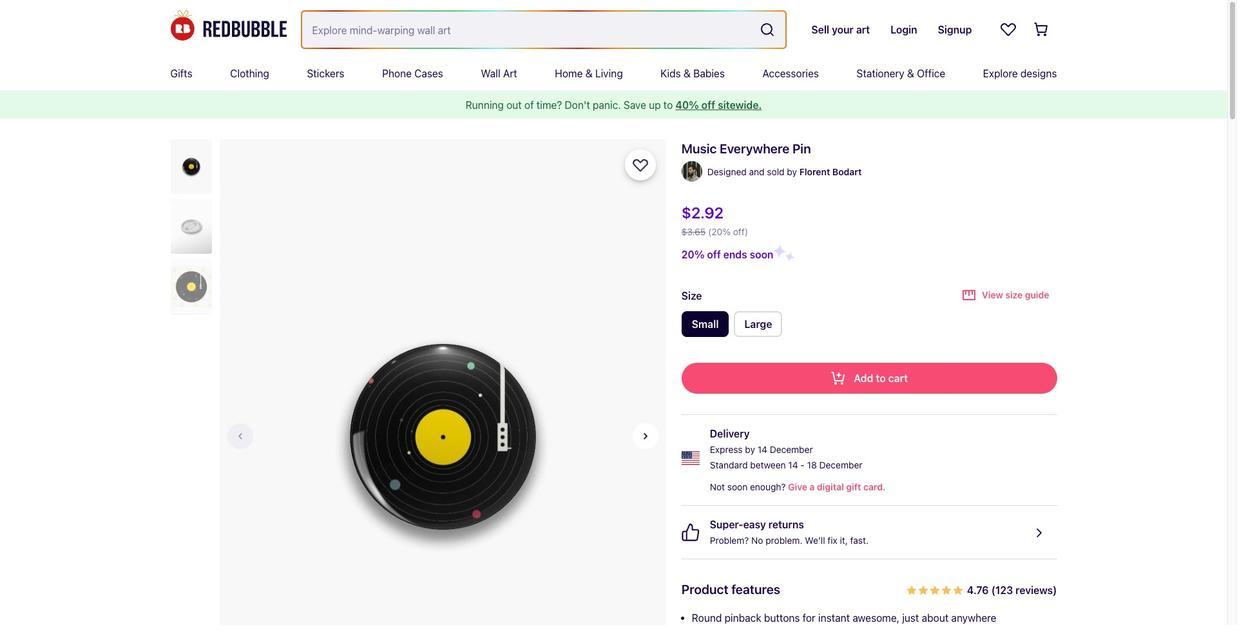 Task type: describe. For each thing, give the bounding box(es) containing it.
everywhere
[[720, 141, 790, 156]]

delivery express by 14 december standard between 14 - 18 december
[[710, 428, 863, 471]]

out
[[507, 99, 522, 111]]

a
[[810, 482, 815, 492]]

4.76 (123 reviews) link
[[907, 580, 1057, 599]]

gifts link
[[170, 57, 193, 90]]

40% off sitewide. link
[[676, 99, 762, 111]]

running
[[466, 99, 504, 111]]

ends
[[724, 249, 748, 260]]

by inside delivery express by 14 december standard between 14 - 18 december
[[745, 444, 755, 455]]

anywhere
[[952, 612, 997, 624]]

accessories
[[763, 68, 819, 79]]

1 horizontal spatial december
[[820, 460, 863, 471]]

$2.92
[[682, 204, 724, 222]]

phone
[[382, 68, 412, 79]]

pinback
[[725, 612, 762, 624]]

fix
[[828, 535, 838, 546]]

size
[[682, 290, 702, 301]]

for
[[803, 612, 816, 624]]

fast.
[[851, 535, 869, 546]]

give a digital gift card. link
[[786, 480, 886, 495]]

to
[[664, 99, 673, 111]]

card.
[[864, 482, 886, 492]]

don't
[[565, 99, 590, 111]]

designed and sold by florent bodart
[[708, 166, 862, 177]]

0 vertical spatial soon
[[750, 249, 774, 260]]

0 vertical spatial by
[[787, 166, 797, 177]]

not soon enough? give a digital gift card.
[[710, 482, 886, 492]]

awesome,
[[853, 612, 900, 624]]

music
[[682, 141, 717, 156]]

product features
[[682, 582, 781, 597]]

sold
[[767, 166, 785, 177]]

wall art
[[481, 68, 517, 79]]

office
[[917, 68, 946, 79]]

1 vertical spatial off
[[707, 249, 721, 260]]

problem?
[[710, 535, 749, 546]]

about
[[922, 612, 949, 624]]

reviews)
[[1016, 585, 1057, 596]]

0 vertical spatial december
[[770, 444, 813, 455]]

clothing link
[[230, 57, 269, 90]]

living
[[595, 68, 623, 79]]

1 horizontal spatial 14
[[789, 460, 798, 471]]

stickers link
[[307, 57, 345, 90]]

explore designs link
[[983, 57, 1057, 90]]

$2.92 $3.65 (20% off)
[[682, 204, 748, 237]]

image 1 of 3 group
[[219, 139, 666, 625]]

pin
[[793, 141, 811, 156]]

home & living
[[555, 68, 623, 79]]

home
[[555, 68, 583, 79]]

florent bodart link
[[800, 164, 862, 180]]

off)
[[733, 226, 748, 237]]

kids & babies link
[[661, 57, 725, 90]]

round pinback buttons for instant awesome, just about anywhere
[[692, 612, 997, 624]]

product
[[682, 582, 729, 597]]

give
[[788, 482, 808, 492]]

& for living
[[586, 68, 593, 79]]

of
[[525, 99, 534, 111]]

0 vertical spatial 14
[[758, 444, 768, 455]]

18
[[807, 460, 817, 471]]

sitewide.
[[718, 99, 762, 111]]

music everywhere pin
[[682, 141, 811, 156]]

delivery
[[710, 428, 750, 440]]

easy
[[744, 519, 766, 530]]

0 vertical spatial off
[[702, 99, 716, 111]]

babies
[[694, 68, 725, 79]]

art
[[503, 68, 517, 79]]

phone cases link
[[382, 57, 443, 90]]

kids
[[661, 68, 681, 79]]

wall art link
[[481, 57, 517, 90]]



Task type: vqa. For each thing, say whether or not it's contained in the screenshot.
the "for"
yes



Task type: locate. For each thing, give the bounding box(es) containing it.
(20%
[[708, 226, 731, 237]]

soon
[[750, 249, 774, 260], [728, 482, 748, 492]]

gift
[[847, 482, 861, 492]]

-
[[801, 460, 805, 471]]

menu bar
[[170, 57, 1057, 90]]

off right the 20%
[[707, 249, 721, 260]]

&
[[586, 68, 593, 79], [684, 68, 691, 79], [907, 68, 915, 79]]

1 horizontal spatial soon
[[750, 249, 774, 260]]

20%
[[682, 249, 705, 260]]

explore designs
[[983, 68, 1057, 79]]

14 left -
[[789, 460, 798, 471]]

1 horizontal spatial by
[[787, 166, 797, 177]]

1 vertical spatial soon
[[728, 482, 748, 492]]

2 horizontal spatial &
[[907, 68, 915, 79]]

$3.65
[[682, 226, 706, 237]]

0 horizontal spatial december
[[770, 444, 813, 455]]

by right sold
[[787, 166, 797, 177]]

1 vertical spatial 14
[[789, 460, 798, 471]]

size option group
[[682, 311, 1057, 342]]

stickers
[[307, 68, 345, 79]]

explore
[[983, 68, 1018, 79]]

between
[[750, 460, 786, 471]]

accessories link
[[763, 57, 819, 90]]

stationery & office
[[857, 68, 946, 79]]

menu bar containing gifts
[[170, 57, 1057, 90]]

no
[[752, 535, 763, 546]]

1 horizontal spatial &
[[684, 68, 691, 79]]

& left office in the right top of the page
[[907, 68, 915, 79]]

super-
[[710, 519, 744, 530]]

3 & from the left
[[907, 68, 915, 79]]

kids & babies
[[661, 68, 725, 79]]

gifts
[[170, 68, 193, 79]]

(123
[[992, 585, 1013, 596]]

& left living
[[586, 68, 593, 79]]

0 horizontal spatial &
[[586, 68, 593, 79]]

december up give a digital gift card. "link"
[[820, 460, 863, 471]]

digital
[[817, 482, 844, 492]]

1 vertical spatial december
[[820, 460, 863, 471]]

14 up between
[[758, 444, 768, 455]]

save
[[624, 99, 646, 111]]

we'll
[[805, 535, 825, 546]]

off
[[702, 99, 716, 111], [707, 249, 721, 260]]

express
[[710, 444, 743, 455]]

14
[[758, 444, 768, 455], [789, 460, 798, 471]]

clothing
[[230, 68, 269, 79]]

& for babies
[[684, 68, 691, 79]]

florent
[[800, 166, 830, 177]]

cases
[[415, 68, 443, 79]]

features
[[732, 582, 781, 597]]

enough?
[[750, 482, 786, 492]]

soon right ends on the top right of the page
[[750, 249, 774, 260]]

standard
[[710, 460, 748, 471]]

december
[[770, 444, 813, 455], [820, 460, 863, 471]]

stationery & office link
[[857, 57, 946, 90]]

2 & from the left
[[684, 68, 691, 79]]

1 vertical spatial by
[[745, 444, 755, 455]]

stationery
[[857, 68, 905, 79]]

buttons
[[764, 612, 800, 624]]

it,
[[840, 535, 848, 546]]

0 horizontal spatial 14
[[758, 444, 768, 455]]

just
[[903, 612, 919, 624]]

instant
[[819, 612, 850, 624]]

returns
[[769, 519, 804, 530]]

0 horizontal spatial by
[[745, 444, 755, 455]]

40%
[[676, 99, 699, 111]]

& for office
[[907, 68, 915, 79]]

super-easy returns problem? no problem. we'll fix it, fast.
[[710, 519, 869, 546]]

Search term search field
[[302, 11, 755, 47]]

wall
[[481, 68, 501, 79]]

20% off ends soon
[[682, 249, 774, 260]]

problem.
[[766, 535, 803, 546]]

panic.
[[593, 99, 621, 111]]

designs
[[1021, 68, 1057, 79]]

4.76
[[967, 585, 989, 596]]

bodart
[[833, 166, 862, 177]]

december up -
[[770, 444, 813, 455]]

4.76 (123 reviews)
[[967, 585, 1057, 596]]

0 horizontal spatial soon
[[728, 482, 748, 492]]

not
[[710, 482, 725, 492]]

up
[[649, 99, 661, 111]]

& right kids
[[684, 68, 691, 79]]

1 & from the left
[[586, 68, 593, 79]]

None field
[[302, 11, 786, 47]]

designed
[[708, 166, 747, 177]]

running out of time? don't panic. save up to 40% off sitewide.
[[466, 99, 762, 111]]

by
[[787, 166, 797, 177], [745, 444, 755, 455]]

by up between
[[745, 444, 755, 455]]

phone cases
[[382, 68, 443, 79]]

time?
[[537, 99, 562, 111]]

off right the 40%
[[702, 99, 716, 111]]

flag of us image
[[682, 449, 700, 467]]

None radio
[[682, 311, 729, 337], [734, 311, 783, 337], [682, 311, 729, 337], [734, 311, 783, 337]]

and
[[749, 166, 765, 177]]

soon right not
[[728, 482, 748, 492]]



